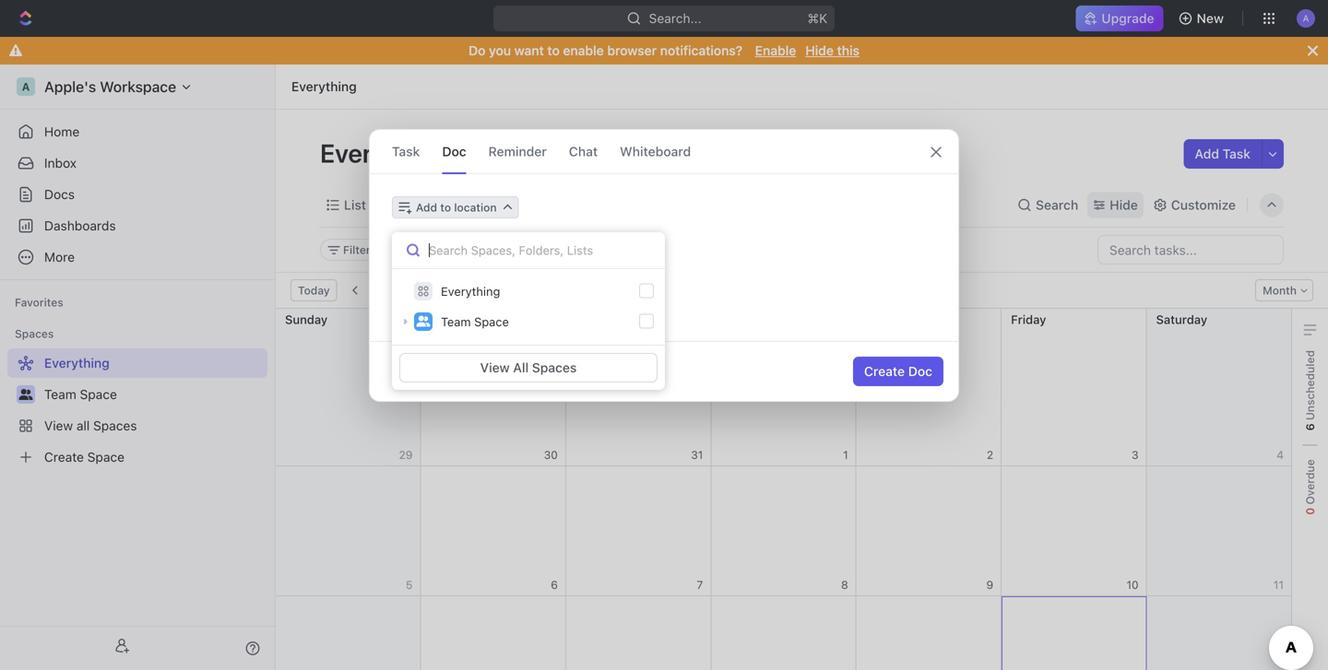 Task type: locate. For each thing, give the bounding box(es) containing it.
dashboards
[[44, 218, 116, 233]]

task button
[[392, 130, 420, 173]]

spaces down "favorites"
[[15, 328, 54, 340]]

do
[[469, 43, 486, 58]]

1 vertical spatial to
[[440, 201, 451, 214]]

0 horizontal spatial hide
[[510, 244, 535, 256]]

1 vertical spatial everything
[[320, 138, 452, 168]]

favorites button
[[7, 292, 71, 314]]

add inside button
[[416, 201, 437, 214]]

row
[[276, 309, 1293, 467], [276, 467, 1293, 597], [276, 597, 1293, 671]]

create doc
[[864, 364, 933, 379]]

1 horizontal spatial hide
[[806, 43, 834, 58]]

0 vertical spatial hide
[[806, 43, 834, 58]]

everything
[[292, 79, 357, 94], [320, 138, 452, 168], [441, 285, 500, 298]]

2 horizontal spatial hide
[[1110, 197, 1138, 213]]

today button
[[291, 280, 337, 302]]

2 vertical spatial hide
[[510, 244, 535, 256]]

task left doc button
[[392, 144, 420, 159]]

0 vertical spatial spaces
[[15, 328, 54, 340]]

tree
[[7, 349, 268, 472]]

docs link
[[7, 180, 268, 209]]

add task button
[[1184, 139, 1262, 169]]

spaces inside 'sidebar' navigation
[[15, 328, 54, 340]]

view all spaces
[[480, 360, 577, 376]]

hide left this
[[806, 43, 834, 58]]

1 horizontal spatial spaces
[[532, 360, 577, 376]]

doc right "task" button
[[442, 144, 467, 159]]

upgrade link
[[1076, 6, 1164, 31]]

list link
[[340, 192, 366, 218]]

Search Spaces, Folders, Lists text field
[[392, 233, 665, 269]]

Name this Doc... field
[[370, 230, 959, 252]]

2 row from the top
[[276, 467, 1293, 597]]

task up customize
[[1223, 146, 1251, 161]]

doc inside button
[[909, 364, 933, 379]]

location
[[454, 201, 497, 214]]

reminder
[[489, 144, 547, 159]]

add
[[1195, 146, 1220, 161], [416, 201, 437, 214]]

to right want at top left
[[548, 43, 560, 58]]

0 horizontal spatial spaces
[[15, 328, 54, 340]]

space
[[474, 315, 509, 329]]

1 horizontal spatial add
[[1195, 146, 1220, 161]]

2 vertical spatial everything
[[441, 285, 500, 298]]

tree inside 'sidebar' navigation
[[7, 349, 268, 472]]

spaces
[[15, 328, 54, 340], [532, 360, 577, 376]]

1 vertical spatial spaces
[[532, 360, 577, 376]]

hide inside button
[[510, 244, 535, 256]]

chat
[[569, 144, 598, 159]]

hide inside dropdown button
[[1110, 197, 1138, 213]]

1 horizontal spatial doc
[[909, 364, 933, 379]]

to right board
[[440, 201, 451, 214]]

doc
[[442, 144, 467, 159], [909, 364, 933, 379]]

add inside button
[[1195, 146, 1220, 161]]

whiteboard button
[[620, 130, 691, 173]]

1 vertical spatial hide
[[1110, 197, 1138, 213]]

inbox link
[[7, 149, 268, 178]]

1 horizontal spatial task
[[1223, 146, 1251, 161]]

docs
[[44, 187, 75, 202]]

all
[[513, 360, 529, 376]]

hide
[[806, 43, 834, 58], [1110, 197, 1138, 213], [510, 244, 535, 256]]

spaces right all
[[532, 360, 577, 376]]

sunday
[[285, 313, 328, 327]]

⌘k
[[808, 11, 828, 26]]

0 horizontal spatial add
[[416, 201, 437, 214]]

1 horizontal spatial to
[[548, 43, 560, 58]]

sidebar navigation
[[0, 65, 276, 671]]

grid
[[275, 309, 1293, 671]]

hide down the calendar
[[510, 244, 535, 256]]

doc right create
[[909, 364, 933, 379]]

hide button
[[1088, 192, 1144, 218]]

show closed
[[411, 244, 479, 256]]

task inside button
[[1223, 146, 1251, 161]]

dialog
[[369, 129, 960, 402]]

task
[[392, 144, 420, 159], [1223, 146, 1251, 161]]

home
[[44, 124, 80, 139]]

create doc button
[[853, 357, 944, 387]]

0 vertical spatial everything
[[292, 79, 357, 94]]

monday
[[430, 313, 476, 327]]

0 horizontal spatial to
[[440, 201, 451, 214]]

calendar
[[471, 197, 526, 213]]

hide right search
[[1110, 197, 1138, 213]]

saturday
[[1157, 313, 1208, 327]]

1 vertical spatial doc
[[909, 364, 933, 379]]

1 row from the top
[[276, 309, 1293, 467]]

inbox
[[44, 155, 77, 171]]

everything inside the everything link
[[292, 79, 357, 94]]

hide button
[[503, 239, 542, 261]]

favorites
[[15, 296, 63, 309]]

new button
[[1171, 4, 1235, 33]]

closed
[[444, 244, 479, 256]]

team space
[[441, 315, 509, 329]]

1 vertical spatial add
[[416, 201, 437, 214]]

dashboards link
[[7, 211, 268, 241]]

to
[[548, 43, 560, 58], [440, 201, 451, 214]]

add for add to location
[[416, 201, 437, 214]]

0 vertical spatial doc
[[442, 144, 467, 159]]

0 vertical spatial add
[[1195, 146, 1220, 161]]

add to location button
[[392, 197, 519, 219]]

browser
[[607, 43, 657, 58]]



Task type: vqa. For each thing, say whether or not it's contained in the screenshot.
Whiteboard Button
yes



Task type: describe. For each thing, give the bounding box(es) containing it.
want
[[515, 43, 544, 58]]

overdue
[[1304, 460, 1317, 508]]

grid containing sunday
[[275, 309, 1293, 671]]

this
[[837, 43, 860, 58]]

6
[[1304, 424, 1317, 431]]

3 row from the top
[[276, 597, 1293, 671]]

reminder button
[[489, 130, 547, 173]]

dialog containing task
[[369, 129, 960, 402]]

enable
[[563, 43, 604, 58]]

team
[[441, 315, 471, 329]]

customize
[[1172, 197, 1236, 213]]

add to location
[[416, 201, 497, 214]]

today
[[298, 284, 330, 297]]

create
[[864, 364, 905, 379]]

Search tasks... text field
[[1099, 236, 1283, 264]]

calendar link
[[467, 192, 526, 218]]

user group image
[[417, 316, 430, 327]]

board
[[400, 197, 437, 213]]

whiteboard
[[620, 144, 691, 159]]

friday
[[1011, 313, 1047, 327]]

doc button
[[442, 130, 467, 173]]

show closed button
[[388, 239, 487, 261]]

home link
[[7, 117, 268, 147]]

add for add task
[[1195, 146, 1220, 161]]

add to location button
[[392, 197, 519, 219]]

0
[[1304, 508, 1317, 516]]

new
[[1197, 11, 1224, 26]]

search...
[[649, 11, 702, 26]]

you
[[489, 43, 511, 58]]

add task
[[1195, 146, 1251, 161]]

list
[[344, 197, 366, 213]]

enable
[[755, 43, 797, 58]]

show
[[411, 244, 441, 256]]

view
[[480, 360, 510, 376]]

view all spaces button
[[400, 353, 658, 383]]

everything link
[[287, 76, 361, 98]]

chat button
[[569, 130, 598, 173]]

spaces inside "button"
[[532, 360, 577, 376]]

unscheduled
[[1304, 351, 1317, 424]]

search button
[[1012, 192, 1084, 218]]

0 horizontal spatial task
[[392, 144, 420, 159]]

0 horizontal spatial doc
[[442, 144, 467, 159]]

search
[[1036, 197, 1079, 213]]

0 vertical spatial to
[[548, 43, 560, 58]]

to inside button
[[440, 201, 451, 214]]

board link
[[397, 192, 437, 218]]

upgrade
[[1102, 11, 1155, 26]]

customize button
[[1148, 192, 1242, 218]]

do you want to enable browser notifications? enable hide this
[[469, 43, 860, 58]]

notifications?
[[660, 43, 743, 58]]



